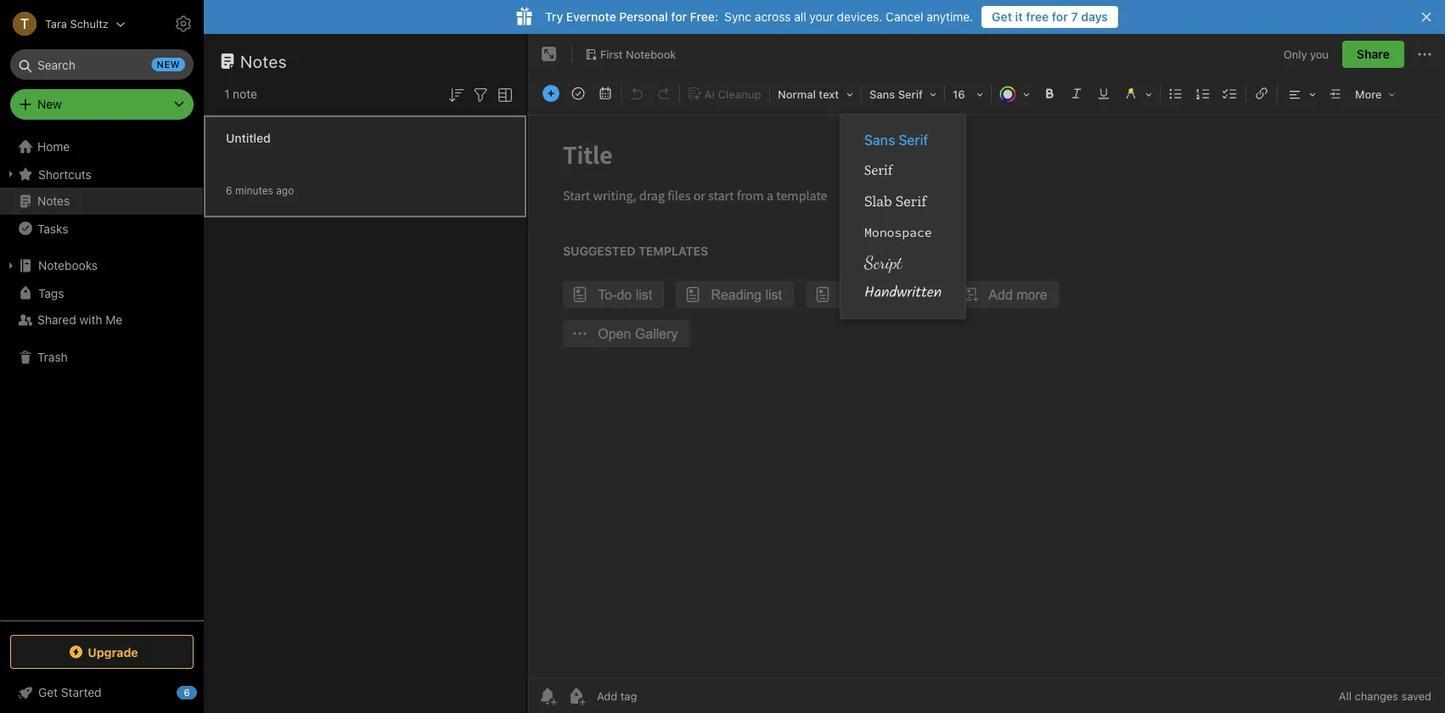 Task type: describe. For each thing, give the bounding box(es) containing it.
Alignment field
[[1280, 82, 1322, 106]]

share button
[[1342, 41, 1404, 68]]

script
[[864, 251, 902, 273]]

free:
[[690, 10, 719, 24]]

16
[[953, 88, 965, 101]]

all
[[1339, 690, 1352, 703]]

Heading level field
[[772, 82, 859, 106]]

More field
[[1349, 82, 1402, 106]]

expand note image
[[539, 44, 560, 65]]

serif link
[[841, 155, 965, 186]]

checklist image
[[1218, 82, 1242, 105]]

days
[[1081, 10, 1108, 24]]

Help and Learning task checklist field
[[0, 679, 204, 706]]

sans inside 'dropdown list' menu
[[864, 132, 895, 148]]

Note Editor text field
[[527, 115, 1445, 678]]

only you
[[1284, 48, 1329, 61]]

shared
[[37, 313, 76, 327]]

shortcuts button
[[0, 160, 203, 188]]

anytime.
[[927, 10, 973, 24]]

Add filters field
[[470, 83, 491, 105]]

started
[[61, 686, 102, 700]]

first notebook
[[600, 48, 676, 60]]

bold image
[[1038, 82, 1061, 105]]

indent image
[[1324, 82, 1348, 105]]

underline image
[[1092, 82, 1116, 105]]

notebook
[[626, 48, 676, 60]]

first
[[600, 48, 623, 60]]

sans serif link
[[841, 125, 965, 155]]

free
[[1026, 10, 1049, 24]]

get it free for 7 days
[[992, 10, 1108, 24]]

bulleted list image
[[1164, 82, 1188, 105]]

7
[[1071, 10, 1078, 24]]

get for get started
[[38, 686, 58, 700]]

try evernote personal for free: sync across all your devices. cancel anytime.
[[545, 10, 973, 24]]

tara
[[45, 17, 67, 30]]

script link
[[841, 247, 965, 278]]

normal text
[[778, 88, 839, 101]]

across
[[755, 10, 791, 24]]

monospace link
[[841, 217, 965, 247]]

add a reminder image
[[537, 686, 558, 706]]

sans serif inside 'dropdown list' menu
[[864, 132, 928, 148]]

trash link
[[0, 344, 203, 371]]

evernote
[[566, 10, 616, 24]]

get for get it free for 7 days
[[992, 10, 1012, 24]]

text
[[819, 88, 839, 101]]

notebooks
[[38, 259, 98, 273]]

Search text field
[[22, 49, 182, 80]]

shared with me
[[37, 313, 122, 327]]

trash
[[37, 350, 68, 364]]

handwritten
[[864, 281, 942, 305]]

share
[[1357, 47, 1390, 61]]

View options field
[[491, 83, 515, 105]]

devices.
[[837, 10, 883, 24]]

handwritten link
[[841, 278, 965, 308]]

serif down serif link
[[896, 192, 926, 210]]

shared with me link
[[0, 307, 203, 334]]

upgrade button
[[10, 635, 194, 669]]

it
[[1015, 10, 1023, 24]]

italic image
[[1065, 82, 1089, 105]]

dropdown list menu
[[841, 125, 965, 308]]

More actions field
[[1415, 41, 1435, 68]]

Font family field
[[864, 82, 943, 106]]

shortcuts
[[38, 167, 92, 181]]

home link
[[0, 133, 204, 160]]

first notebook button
[[579, 42, 682, 66]]

for for free:
[[671, 10, 687, 24]]

notebooks link
[[0, 252, 203, 279]]

sync
[[724, 10, 752, 24]]

more actions image
[[1415, 44, 1435, 65]]

add filters image
[[470, 85, 491, 105]]

sans inside field
[[870, 88, 895, 101]]

new
[[157, 59, 180, 70]]

your
[[810, 10, 834, 24]]

serif inside field
[[898, 88, 923, 101]]

notes link
[[0, 188, 203, 215]]

tags button
[[0, 279, 203, 307]]

get started
[[38, 686, 102, 700]]



Task type: locate. For each thing, give the bounding box(es) containing it.
sans
[[870, 88, 895, 101], [864, 132, 895, 148]]

0 horizontal spatial get
[[38, 686, 58, 700]]

get it free for 7 days button
[[982, 6, 1118, 28]]

6 left click to collapse image
[[184, 687, 190, 698]]

slab serif
[[864, 192, 926, 210]]

more
[[1355, 88, 1382, 101]]

numbered list image
[[1191, 82, 1215, 105]]

6 left the minutes
[[226, 185, 232, 197]]

new
[[37, 97, 62, 111]]

tara schultz
[[45, 17, 108, 30]]

1 vertical spatial sans serif
[[864, 132, 928, 148]]

new search field
[[22, 49, 185, 80]]

0 horizontal spatial 6
[[184, 687, 190, 698]]

1 horizontal spatial notes
[[240, 51, 287, 71]]

script handwritten
[[864, 251, 942, 305]]

Insert field
[[538, 82, 564, 105]]

1 for from the left
[[671, 10, 687, 24]]

get
[[992, 10, 1012, 24], [38, 686, 58, 700]]

for
[[671, 10, 687, 24], [1052, 10, 1068, 24]]

normal
[[778, 88, 816, 101]]

1 vertical spatial 6
[[184, 687, 190, 698]]

6 for 6
[[184, 687, 190, 698]]

Sort options field
[[446, 83, 466, 105]]

serif up serif link
[[899, 132, 928, 148]]

personal
[[619, 10, 668, 24]]

notes up tasks
[[37, 194, 70, 208]]

cancel
[[886, 10, 923, 24]]

Highlight field
[[1117, 82, 1158, 106]]

notes up note
[[240, 51, 287, 71]]

tags
[[38, 286, 64, 300]]

get left started on the bottom of page
[[38, 686, 58, 700]]

sans serif
[[870, 88, 923, 101], [864, 132, 928, 148]]

6
[[226, 185, 232, 197], [184, 687, 190, 698]]

schultz
[[70, 17, 108, 30]]

untitled
[[226, 131, 271, 145]]

upgrade
[[88, 645, 138, 659]]

expand notebooks image
[[4, 259, 18, 273]]

Font color field
[[993, 82, 1036, 106]]

changes
[[1355, 690, 1398, 703]]

tree
[[0, 133, 204, 620]]

add tag image
[[566, 686, 587, 706]]

serif
[[898, 88, 923, 101], [899, 132, 928, 148], [864, 162, 893, 179], [896, 192, 926, 210]]

notes inside notes link
[[37, 194, 70, 208]]

1 horizontal spatial get
[[992, 10, 1012, 24]]

only
[[1284, 48, 1307, 61]]

6 for 6 minutes ago
[[226, 185, 232, 197]]

Add tag field
[[595, 689, 723, 703]]

insert link image
[[1250, 82, 1274, 105]]

1 vertical spatial get
[[38, 686, 58, 700]]

all
[[794, 10, 806, 24]]

sans serif up serif link
[[864, 132, 928, 148]]

monospace
[[864, 224, 932, 240]]

get inside get it free for 7 days button
[[992, 10, 1012, 24]]

0 vertical spatial 6
[[226, 185, 232, 197]]

0 horizontal spatial notes
[[37, 194, 70, 208]]

with
[[79, 313, 102, 327]]

1
[[224, 87, 230, 101]]

0 horizontal spatial for
[[671, 10, 687, 24]]

6 inside help and learning task checklist field
[[184, 687, 190, 698]]

settings image
[[173, 14, 194, 34]]

0 vertical spatial sans serif
[[870, 88, 923, 101]]

get inside help and learning task checklist field
[[38, 686, 58, 700]]

task image
[[566, 82, 590, 105]]

for left 7
[[1052, 10, 1068, 24]]

0 vertical spatial get
[[992, 10, 1012, 24]]

home
[[37, 140, 70, 154]]

tasks button
[[0, 215, 203, 242]]

sans up serif link
[[864, 132, 895, 148]]

calendar event image
[[594, 82, 617, 105]]

Font size field
[[947, 82, 989, 106]]

0 vertical spatial notes
[[240, 51, 287, 71]]

click to collapse image
[[197, 682, 210, 702]]

slab serif link
[[841, 186, 965, 217]]

minutes
[[235, 185, 273, 197]]

get left it
[[992, 10, 1012, 24]]

note
[[233, 87, 257, 101]]

1 vertical spatial sans
[[864, 132, 895, 148]]

ago
[[276, 185, 294, 197]]

all changes saved
[[1339, 690, 1432, 703]]

2 for from the left
[[1052, 10, 1068, 24]]

sans serif up sans serif link
[[870, 88, 923, 101]]

1 vertical spatial notes
[[37, 194, 70, 208]]

slab
[[864, 192, 892, 210]]

sans up sans serif link
[[870, 88, 895, 101]]

serif up sans serif link
[[898, 88, 923, 101]]

sans serif inside field
[[870, 88, 923, 101]]

6 minutes ago
[[226, 185, 294, 197]]

for left free:
[[671, 10, 687, 24]]

1 note
[[224, 87, 257, 101]]

1 horizontal spatial 6
[[226, 185, 232, 197]]

Account field
[[0, 7, 125, 41]]

for inside button
[[1052, 10, 1068, 24]]

for for 7
[[1052, 10, 1068, 24]]

note window element
[[527, 34, 1445, 713]]

try
[[545, 10, 563, 24]]

1 horizontal spatial for
[[1052, 10, 1068, 24]]

new button
[[10, 89, 194, 120]]

tasks
[[37, 221, 68, 235]]

notes
[[240, 51, 287, 71], [37, 194, 70, 208]]

tree containing home
[[0, 133, 204, 620]]

0 vertical spatial sans
[[870, 88, 895, 101]]

serif up slab
[[864, 162, 893, 179]]

you
[[1310, 48, 1329, 61]]

saved
[[1401, 690, 1432, 703]]

me
[[106, 313, 122, 327]]



Task type: vqa. For each thing, say whether or not it's contained in the screenshot.
new search box
yes



